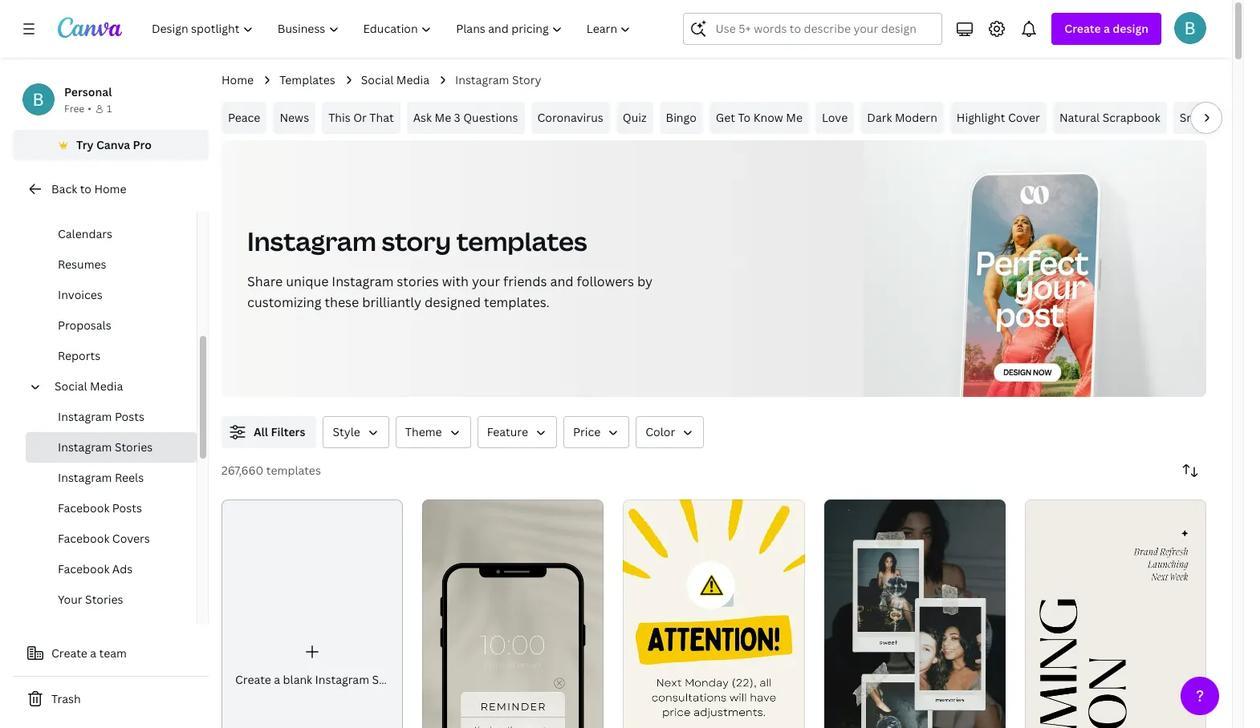Task type: describe. For each thing, give the bounding box(es) containing it.
3
[[454, 110, 461, 125]]

posts for instagram posts
[[115, 409, 144, 425]]

love link
[[815, 102, 854, 134]]

covers
[[112, 531, 150, 547]]

team
[[99, 646, 127, 661]]

peace
[[228, 110, 260, 125]]

a for team
[[90, 646, 96, 661]]

highlight cover link
[[950, 102, 1047, 134]]

me inside ask me 3 questions link
[[435, 110, 451, 125]]

0 vertical spatial story
[[512, 72, 541, 87]]

or
[[353, 110, 367, 125]]

back to home link
[[13, 173, 209, 205]]

love
[[822, 110, 848, 125]]

photo collage polaroid film frame vintage lifestyle aesthetic feminine instagram story template image
[[824, 500, 1006, 729]]

style
[[333, 425, 360, 440]]

instagram story
[[455, 72, 541, 87]]

quiz
[[623, 110, 647, 125]]

peace link
[[222, 102, 267, 134]]

facebook for facebook posts
[[58, 501, 109, 516]]

templates
[[279, 72, 335, 87]]

this or that
[[328, 110, 394, 125]]

proposals
[[58, 318, 111, 333]]

letterheads
[[58, 196, 123, 211]]

by
[[637, 273, 653, 291]]

stories
[[397, 273, 439, 291]]

me inside get to know me "link"
[[786, 110, 803, 125]]

coronavirus link
[[531, 102, 610, 134]]

instagram right blank
[[315, 673, 369, 688]]

instagram for instagram stories
[[58, 440, 112, 455]]

all filters button
[[222, 417, 317, 449]]

1 vertical spatial home
[[94, 181, 126, 197]]

calendars
[[58, 226, 112, 242]]

dark
[[867, 110, 892, 125]]

create a design button
[[1052, 13, 1162, 45]]

a for blank
[[274, 673, 280, 688]]

scrapbook
[[1103, 110, 1161, 125]]

color
[[646, 425, 675, 440]]

this
[[328, 110, 351, 125]]

dark modern
[[867, 110, 937, 125]]

questions
[[463, 110, 518, 125]]

highlight cover
[[957, 110, 1040, 125]]

these
[[325, 294, 359, 311]]

price button
[[563, 417, 630, 449]]

instagram for instagram reels
[[58, 470, 112, 486]]

to
[[80, 181, 91, 197]]

letterheads link
[[26, 189, 197, 219]]

theme
[[405, 425, 442, 440]]

your
[[58, 592, 82, 608]]

ads
[[112, 562, 133, 577]]

1 vertical spatial social media link
[[48, 372, 187, 402]]

cover
[[1008, 110, 1040, 125]]

quiz link
[[616, 102, 653, 134]]

followers
[[577, 273, 634, 291]]

facebook covers
[[58, 531, 150, 547]]

color button
[[636, 417, 704, 449]]

media for bottom social media link
[[90, 379, 123, 394]]

create for create a team
[[51, 646, 87, 661]]

resumes link
[[26, 250, 197, 280]]

trash
[[51, 692, 81, 707]]

create a team button
[[13, 638, 209, 670]]

0 horizontal spatial social
[[55, 379, 87, 394]]

facebook covers link
[[26, 524, 197, 555]]

1 vertical spatial templates
[[266, 463, 321, 478]]

reports
[[58, 348, 101, 364]]

try
[[76, 137, 94, 153]]

natural scrapbook link
[[1053, 102, 1167, 134]]

price
[[573, 425, 601, 440]]

brilliantly
[[362, 294, 422, 311]]

that
[[370, 110, 394, 125]]

ask me 3 questions
[[413, 110, 518, 125]]

bingo link
[[659, 102, 703, 134]]

news link
[[273, 102, 316, 134]]

share
[[247, 273, 283, 291]]

0 horizontal spatial story
[[372, 673, 401, 688]]

facebook for facebook covers
[[58, 531, 109, 547]]

bingo
[[666, 110, 697, 125]]

free
[[64, 102, 84, 116]]

natural scrapbook
[[1060, 110, 1161, 125]]

blank
[[283, 673, 312, 688]]

1
[[107, 102, 112, 116]]

invoices
[[58, 287, 103, 303]]

create for create a blank instagram story
[[235, 673, 271, 688]]

home link
[[222, 71, 254, 89]]

to
[[738, 110, 751, 125]]

instagram reels link
[[26, 463, 197, 494]]

0 vertical spatial social media
[[361, 72, 429, 87]]

this or that link
[[322, 102, 400, 134]]

create a design
[[1065, 21, 1149, 36]]

stories for instagram stories
[[115, 440, 153, 455]]

Search search field
[[716, 14, 932, 44]]



Task type: locate. For each thing, give the bounding box(es) containing it.
social media down reports
[[55, 379, 123, 394]]

feature
[[487, 425, 528, 440]]

1 vertical spatial a
[[90, 646, 96, 661]]

get to know me
[[716, 110, 803, 125]]

instagram up facebook posts
[[58, 470, 112, 486]]

0 horizontal spatial create
[[51, 646, 87, 661]]

0 horizontal spatial me
[[435, 110, 451, 125]]

facebook ads link
[[26, 555, 197, 585]]

designed
[[425, 294, 481, 311]]

get
[[716, 110, 735, 125]]

instagram up "instagram reels"
[[58, 440, 112, 455]]

coronavirus
[[537, 110, 603, 125]]

media down "reports" "link"
[[90, 379, 123, 394]]

social up "that"
[[361, 72, 394, 87]]

home up peace
[[222, 72, 254, 87]]

get to know me link
[[709, 102, 809, 134]]

instagram reels
[[58, 470, 144, 486]]

0 vertical spatial facebook
[[58, 501, 109, 516]]

a left team
[[90, 646, 96, 661]]

create a team
[[51, 646, 127, 661]]

1 vertical spatial social
[[55, 379, 87, 394]]

social down reports
[[55, 379, 87, 394]]

1 me from the left
[[435, 110, 451, 125]]

instagram for instagram posts
[[58, 409, 112, 425]]

templates link
[[279, 71, 335, 89]]

1 horizontal spatial home
[[222, 72, 254, 87]]

3 facebook from the top
[[58, 562, 109, 577]]

social media up "that"
[[361, 72, 429, 87]]

•
[[88, 102, 91, 116]]

1 horizontal spatial social
[[361, 72, 394, 87]]

2 vertical spatial create
[[235, 673, 271, 688]]

0 vertical spatial home
[[222, 72, 254, 87]]

brad klo image
[[1174, 12, 1206, 44]]

2 facebook from the top
[[58, 531, 109, 547]]

beige minimalistic modern coming soon launch instagram story image
[[1025, 500, 1206, 729]]

a left blank
[[274, 673, 280, 688]]

resumes
[[58, 257, 106, 272]]

social media link
[[361, 71, 429, 89], [48, 372, 187, 402]]

posts down reels
[[112, 501, 142, 516]]

home
[[222, 72, 254, 87], [94, 181, 126, 197]]

templates.
[[484, 294, 550, 311]]

create
[[1065, 21, 1101, 36], [51, 646, 87, 661], [235, 673, 271, 688]]

social media link up instagram posts
[[48, 372, 187, 402]]

create inside button
[[51, 646, 87, 661]]

invoices link
[[26, 280, 197, 311]]

free •
[[64, 102, 91, 116]]

267,660
[[222, 463, 264, 478]]

1 horizontal spatial a
[[274, 673, 280, 688]]

pro
[[133, 137, 152, 153]]

a inside dropdown button
[[1104, 21, 1110, 36]]

canva
[[96, 137, 130, 153]]

create left the design
[[1065, 21, 1101, 36]]

create left team
[[51, 646, 87, 661]]

instagram story templates
[[247, 224, 587, 258]]

0 vertical spatial templates
[[457, 224, 587, 258]]

story
[[382, 224, 451, 258]]

templates up friends
[[457, 224, 587, 258]]

2 me from the left
[[786, 110, 803, 125]]

friends
[[503, 273, 547, 291]]

instagram for instagram story templates
[[247, 224, 376, 258]]

templates down filters
[[266, 463, 321, 478]]

2 horizontal spatial create
[[1065, 21, 1101, 36]]

posts
[[115, 409, 144, 425], [112, 501, 142, 516]]

modern
[[895, 110, 937, 125]]

1 horizontal spatial social media link
[[361, 71, 429, 89]]

share unique instagram stories with your friends and followers by customizing these brilliantly designed templates.
[[247, 273, 653, 311]]

instagram up the instagram stories
[[58, 409, 112, 425]]

instagram up these at top left
[[332, 273, 394, 291]]

1 horizontal spatial story
[[512, 72, 541, 87]]

1 horizontal spatial templates
[[457, 224, 587, 258]]

2 horizontal spatial a
[[1104, 21, 1110, 36]]

1 horizontal spatial media
[[396, 72, 429, 87]]

ask
[[413, 110, 432, 125]]

a inside button
[[90, 646, 96, 661]]

a left the design
[[1104, 21, 1110, 36]]

back
[[51, 181, 77, 197]]

media up the ask
[[396, 72, 429, 87]]

yellow modern warning with sun rays instagram story image
[[623, 500, 805, 729]]

proposals link
[[26, 311, 197, 341]]

0 horizontal spatial media
[[90, 379, 123, 394]]

0 vertical spatial a
[[1104, 21, 1110, 36]]

personal
[[64, 84, 112, 100]]

your stories link
[[26, 585, 197, 616]]

create left blank
[[235, 673, 271, 688]]

1 horizontal spatial create
[[235, 673, 271, 688]]

back to home
[[51, 181, 126, 197]]

reports link
[[26, 341, 197, 372]]

0 horizontal spatial templates
[[266, 463, 321, 478]]

templates
[[457, 224, 587, 258], [266, 463, 321, 478]]

stories down facebook ads link
[[85, 592, 123, 608]]

snapshots link
[[1173, 102, 1243, 134]]

instagram story templates image
[[864, 140, 1206, 397], [963, 174, 1099, 418]]

instagram up the 'unique'
[[247, 224, 376, 258]]

2 vertical spatial a
[[274, 673, 280, 688]]

1 vertical spatial story
[[372, 673, 401, 688]]

instagram
[[455, 72, 509, 87], [247, 224, 376, 258], [332, 273, 394, 291], [58, 409, 112, 425], [58, 440, 112, 455], [58, 470, 112, 486], [315, 673, 369, 688]]

social media link up "that"
[[361, 71, 429, 89]]

1 vertical spatial stories
[[85, 592, 123, 608]]

unique
[[286, 273, 329, 291]]

instagram posts link
[[26, 402, 197, 433]]

natural
[[1060, 110, 1100, 125]]

facebook up facebook ads
[[58, 531, 109, 547]]

posts for facebook posts
[[112, 501, 142, 516]]

1 vertical spatial social media
[[55, 379, 123, 394]]

stories for your stories
[[85, 592, 123, 608]]

media for the right social media link
[[396, 72, 429, 87]]

posts up the instagram stories
[[115, 409, 144, 425]]

instagram up questions
[[455, 72, 509, 87]]

1 facebook from the top
[[58, 501, 109, 516]]

know
[[753, 110, 783, 125]]

feature button
[[477, 417, 557, 449]]

instagram inside share unique instagram stories with your friends and followers by customizing these brilliantly designed templates.
[[332, 273, 394, 291]]

facebook for facebook ads
[[58, 562, 109, 577]]

facebook down "instagram reels"
[[58, 501, 109, 516]]

story
[[512, 72, 541, 87], [372, 673, 401, 688]]

0 horizontal spatial home
[[94, 181, 126, 197]]

design
[[1113, 21, 1149, 36]]

Sort by button
[[1174, 455, 1206, 487]]

top level navigation element
[[141, 13, 645, 45]]

social
[[361, 72, 394, 87], [55, 379, 87, 394]]

1 horizontal spatial social media
[[361, 72, 429, 87]]

create a blank instagram story element
[[222, 500, 403, 729]]

me right "know"
[[786, 110, 803, 125]]

and
[[550, 273, 574, 291]]

beige minimalist reminder notification smartphone instagram story image
[[422, 500, 604, 729]]

with
[[442, 273, 469, 291]]

instagram for instagram story
[[455, 72, 509, 87]]

0 vertical spatial posts
[[115, 409, 144, 425]]

None search field
[[683, 13, 943, 45]]

news
[[280, 110, 309, 125]]

1 vertical spatial media
[[90, 379, 123, 394]]

create for create a design
[[1065, 21, 1101, 36]]

1 horizontal spatial me
[[786, 110, 803, 125]]

0 horizontal spatial social media link
[[48, 372, 187, 402]]

dark modern link
[[861, 102, 944, 134]]

create inside dropdown button
[[1065, 21, 1101, 36]]

1 vertical spatial posts
[[112, 501, 142, 516]]

facebook
[[58, 501, 109, 516], [58, 531, 109, 547], [58, 562, 109, 577]]

0 horizontal spatial social media
[[55, 379, 123, 394]]

theme button
[[396, 417, 471, 449]]

2 vertical spatial facebook
[[58, 562, 109, 577]]

facebook ads
[[58, 562, 133, 577]]

0 vertical spatial create
[[1065, 21, 1101, 36]]

me left the 3
[[435, 110, 451, 125]]

facebook posts link
[[26, 494, 197, 524]]

0 vertical spatial stories
[[115, 440, 153, 455]]

facebook up your stories
[[58, 562, 109, 577]]

stories up reels
[[115, 440, 153, 455]]

0 horizontal spatial a
[[90, 646, 96, 661]]

filters
[[271, 425, 305, 440]]

a for design
[[1104, 21, 1110, 36]]

1 vertical spatial create
[[51, 646, 87, 661]]

0 vertical spatial social
[[361, 72, 394, 87]]

create a blank instagram story link
[[222, 500, 403, 729]]

home right to
[[94, 181, 126, 197]]

trash link
[[13, 684, 209, 716]]

try canva pro button
[[13, 130, 209, 161]]

0 vertical spatial media
[[396, 72, 429, 87]]

create a blank instagram story
[[235, 673, 401, 688]]

all filters
[[254, 425, 305, 440]]

your
[[472, 273, 500, 291]]

1 vertical spatial facebook
[[58, 531, 109, 547]]

style button
[[323, 417, 389, 449]]

0 vertical spatial social media link
[[361, 71, 429, 89]]



Task type: vqa. For each thing, say whether or not it's contained in the screenshot.
"Typegradient" Image
no



